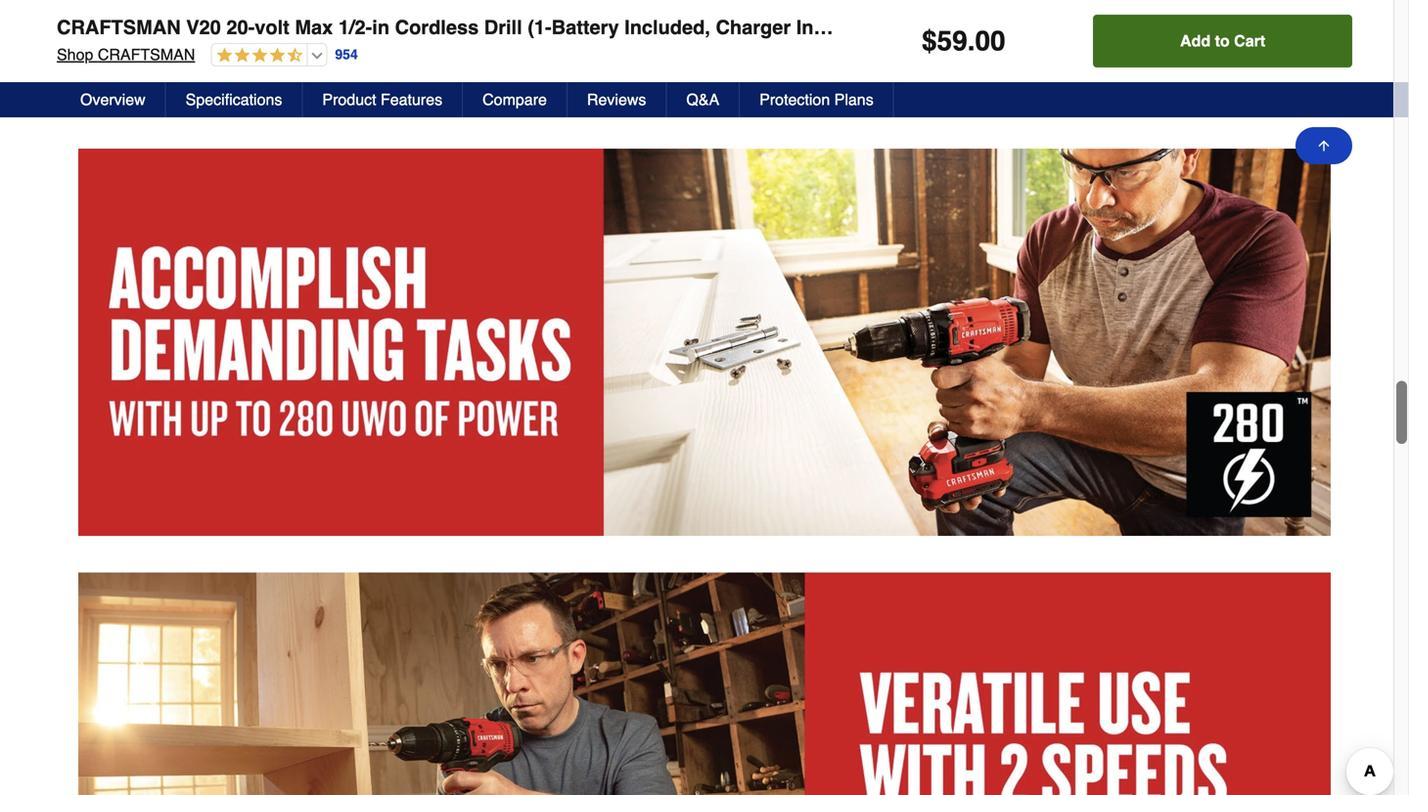 Task type: describe. For each thing, give the bounding box(es) containing it.
to
[[1215, 32, 1230, 50]]

20-
[[226, 16, 255, 39]]

954
[[335, 47, 358, 62]]

$ 59 . 00
[[922, 25, 1006, 57]]

59
[[937, 25, 968, 57]]

.
[[968, 25, 975, 57]]

compare button
[[463, 82, 568, 117]]

cart
[[1234, 32, 1266, 50]]

cordless
[[395, 16, 479, 39]]

in
[[372, 16, 390, 39]]

compare
[[483, 91, 547, 109]]

included)
[[796, 16, 883, 39]]

included,
[[625, 16, 711, 39]]

specifications button
[[166, 82, 303, 117]]

charger
[[716, 16, 791, 39]]

add to cart
[[1181, 32, 1266, 50]]

plans
[[835, 91, 874, 109]]

overview button
[[61, 82, 166, 117]]

00
[[975, 25, 1006, 57]]

1 vertical spatial craftsman
[[98, 46, 195, 64]]

arrow up image
[[1317, 138, 1332, 154]]



Task type: locate. For each thing, give the bounding box(es) containing it.
reviews button
[[568, 82, 667, 117]]

add to cart button
[[1094, 15, 1353, 68]]

protection
[[760, 91, 830, 109]]

craftsman
[[57, 16, 181, 39], [98, 46, 195, 64]]

craftsman v20 20-volt max 1/2-in cordless drill (1-battery included, charger included)
[[57, 16, 883, 39]]

4.5 stars image
[[212, 47, 303, 65]]

specifications
[[186, 91, 282, 109]]

protection plans
[[760, 91, 874, 109]]

product
[[322, 91, 376, 109]]

reviews
[[587, 91, 646, 109]]

1/2-
[[339, 16, 372, 39]]

features
[[381, 91, 443, 109]]

craftsman up overview button
[[98, 46, 195, 64]]

product features button
[[303, 82, 463, 117]]

overview
[[80, 91, 146, 109]]

q&a button
[[667, 82, 740, 117]]

volt
[[255, 16, 290, 39]]

(1-
[[528, 16, 552, 39]]

protection plans button
[[740, 82, 894, 117]]

craftsman up "shop craftsman"
[[57, 16, 181, 39]]

v20
[[186, 16, 221, 39]]

shop
[[57, 46, 93, 64]]

shop craftsman
[[57, 46, 195, 64]]

add
[[1181, 32, 1211, 50]]

$
[[922, 25, 937, 57]]

0 vertical spatial craftsman
[[57, 16, 181, 39]]

q&a
[[687, 91, 720, 109]]

battery
[[552, 16, 619, 39]]

drill
[[484, 16, 522, 39]]

max
[[295, 16, 333, 39]]

product features
[[322, 91, 443, 109]]



Task type: vqa. For each thing, say whether or not it's contained in the screenshot.
Learn More link
no



